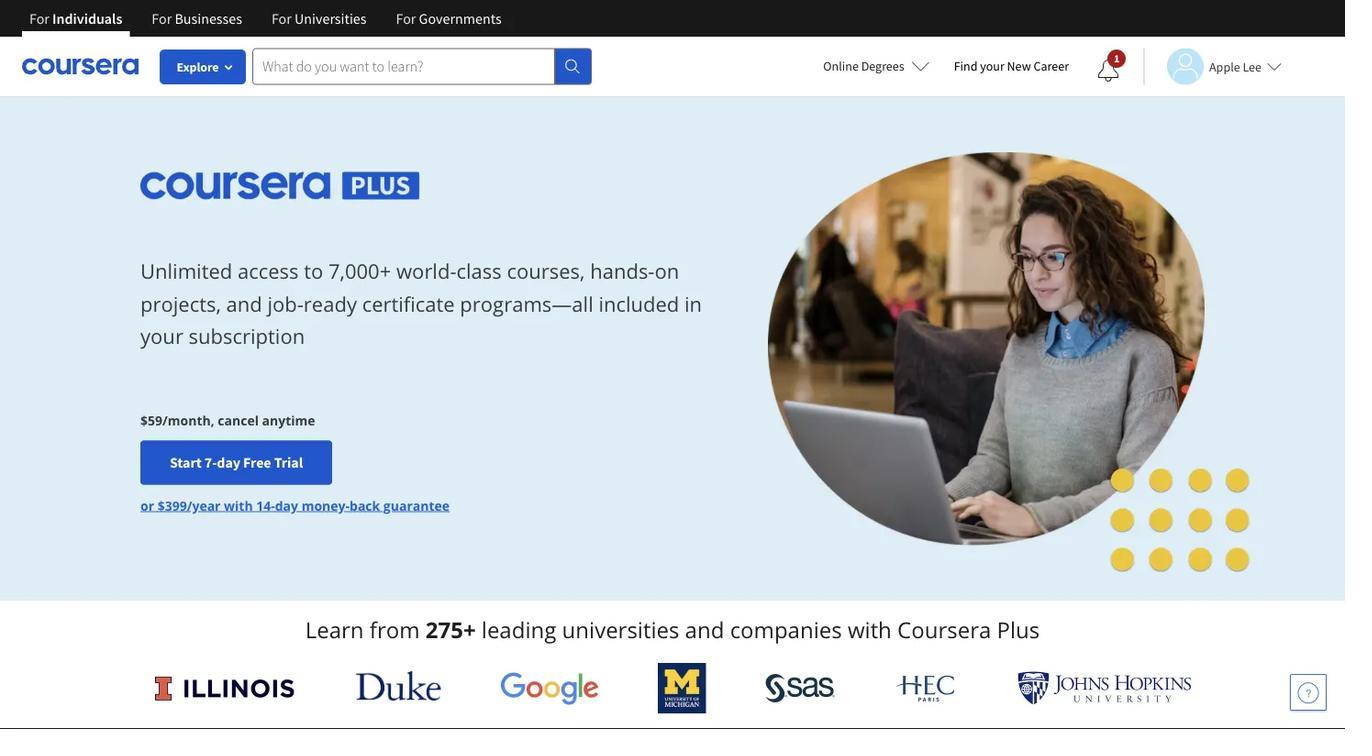 Task type: vqa. For each thing, say whether or not it's contained in the screenshot.
ONLINE DEGREES
yes



Task type: describe. For each thing, give the bounding box(es) containing it.
1 vertical spatial day
[[275, 497, 298, 514]]

coursera image
[[22, 52, 139, 81]]

universities
[[562, 615, 680, 645]]

explore
[[177, 59, 219, 75]]

included
[[599, 290, 680, 318]]

leading
[[482, 615, 557, 645]]

banner navigation
[[15, 0, 516, 37]]

explore button
[[161, 50, 245, 84]]

1 horizontal spatial and
[[685, 615, 725, 645]]

apple
[[1210, 58, 1241, 75]]

job-
[[268, 290, 304, 318]]

for individuals
[[29, 9, 122, 28]]

trial
[[274, 454, 303, 472]]

find your new career
[[954, 58, 1069, 74]]

online degrees button
[[809, 46, 945, 86]]

What do you want to learn? text field
[[252, 48, 555, 85]]

anytime
[[262, 411, 315, 429]]

in
[[685, 290, 702, 318]]

online degrees
[[824, 58, 905, 74]]

to
[[304, 258, 323, 285]]

programs—all
[[460, 290, 594, 318]]

individuals
[[52, 9, 122, 28]]

hands-
[[590, 258, 655, 285]]

for governments
[[396, 9, 502, 28]]

help center image
[[1298, 682, 1320, 704]]

on
[[655, 258, 679, 285]]

$399
[[158, 497, 187, 514]]

start
[[170, 454, 202, 472]]

sas image
[[766, 674, 836, 704]]

apple lee
[[1210, 58, 1262, 75]]

money-
[[302, 497, 350, 514]]

0 vertical spatial your
[[981, 58, 1005, 74]]

degrees
[[862, 58, 905, 74]]

career
[[1034, 58, 1069, 74]]

find your new career link
[[945, 55, 1079, 78]]

0 vertical spatial with
[[224, 497, 253, 514]]

learn
[[305, 615, 364, 645]]

free
[[243, 454, 271, 472]]

university of illinois at urbana-champaign image
[[153, 674, 297, 704]]

start 7-day free trial button
[[140, 441, 332, 485]]

/year
[[187, 497, 221, 514]]

online
[[824, 58, 859, 74]]

guarantee
[[384, 497, 450, 514]]

google image
[[500, 672, 599, 706]]

and inside unlimited access to 7,000+ world-class courses, hands-on projects, and job-ready certificate programs—all included in your subscription
[[226, 290, 262, 318]]

14-
[[256, 497, 275, 514]]

cancel
[[218, 411, 259, 429]]

$59 /month, cancel anytime
[[140, 411, 315, 429]]



Task type: locate. For each thing, give the bounding box(es) containing it.
1 vertical spatial with
[[848, 615, 892, 645]]

plus
[[997, 615, 1040, 645]]

lee
[[1243, 58, 1262, 75]]

show notifications image
[[1098, 60, 1120, 82]]

or
[[140, 497, 154, 514]]

governments
[[419, 9, 502, 28]]

day left money-
[[275, 497, 298, 514]]

companies
[[730, 615, 842, 645]]

apple lee button
[[1144, 48, 1282, 85]]

with left 14-
[[224, 497, 253, 514]]

class
[[457, 258, 502, 285]]

for for universities
[[272, 9, 292, 28]]

1 for from the left
[[29, 9, 49, 28]]

0 horizontal spatial and
[[226, 290, 262, 318]]

for businesses
[[152, 9, 242, 28]]

1 horizontal spatial your
[[981, 58, 1005, 74]]

unlimited access to 7,000+ world-class courses, hands-on projects, and job-ready certificate programs—all included in your subscription
[[140, 258, 702, 350]]

1 horizontal spatial with
[[848, 615, 892, 645]]

for left businesses
[[152, 9, 172, 28]]

0 horizontal spatial with
[[224, 497, 253, 514]]

unlimited
[[140, 258, 232, 285]]

and
[[226, 290, 262, 318], [685, 615, 725, 645]]

your
[[981, 58, 1005, 74], [140, 322, 183, 350]]

3 for from the left
[[272, 9, 292, 28]]

and up university of michigan image
[[685, 615, 725, 645]]

your inside unlimited access to 7,000+ world-class courses, hands-on projects, and job-ready certificate programs—all included in your subscription
[[140, 322, 183, 350]]

or $399 /year with 14-day money-back guarantee
[[140, 497, 450, 514]]

your right the find
[[981, 58, 1005, 74]]

new
[[1007, 58, 1031, 74]]

0 vertical spatial and
[[226, 290, 262, 318]]

projects,
[[140, 290, 221, 318]]

275+
[[426, 615, 476, 645]]

1 vertical spatial and
[[685, 615, 725, 645]]

with
[[224, 497, 253, 514], [848, 615, 892, 645]]

4 for from the left
[[396, 9, 416, 28]]

johns hopkins university image
[[1018, 672, 1192, 706]]

for left the universities
[[272, 9, 292, 28]]

back
[[350, 497, 380, 514]]

hec paris image
[[895, 670, 959, 708]]

duke university image
[[356, 672, 441, 701]]

access
[[238, 258, 299, 285]]

start 7-day free trial
[[170, 454, 303, 472]]

world-
[[397, 258, 457, 285]]

from
[[370, 615, 420, 645]]

0 vertical spatial day
[[217, 454, 240, 472]]

0 horizontal spatial your
[[140, 322, 183, 350]]

7-
[[204, 454, 217, 472]]

for up what do you want to learn? text box
[[396, 9, 416, 28]]

and up subscription
[[226, 290, 262, 318]]

businesses
[[175, 9, 242, 28]]

coursera
[[898, 615, 992, 645]]

coursera plus image
[[140, 172, 420, 200]]

learn from 275+ leading universities and companies with coursera plus
[[305, 615, 1040, 645]]

1 horizontal spatial day
[[275, 497, 298, 514]]

courses,
[[507, 258, 585, 285]]

for
[[29, 9, 49, 28], [152, 9, 172, 28], [272, 9, 292, 28], [396, 9, 416, 28]]

for for governments
[[396, 9, 416, 28]]

your down projects,
[[140, 322, 183, 350]]

day inside button
[[217, 454, 240, 472]]

with left coursera
[[848, 615, 892, 645]]

certificate
[[362, 290, 455, 318]]

2 for from the left
[[152, 9, 172, 28]]

for universities
[[272, 9, 367, 28]]

universities
[[295, 9, 367, 28]]

1
[[1114, 51, 1120, 66]]

day left free
[[217, 454, 240, 472]]

1 vertical spatial your
[[140, 322, 183, 350]]

7,000+
[[329, 258, 391, 285]]

ready
[[304, 290, 357, 318]]

find
[[954, 58, 978, 74]]

university of michigan image
[[658, 664, 707, 714]]

for left individuals
[[29, 9, 49, 28]]

/month,
[[162, 411, 215, 429]]

day
[[217, 454, 240, 472], [275, 497, 298, 514]]

$59
[[140, 411, 162, 429]]

1 button
[[1083, 49, 1135, 93]]

None search field
[[252, 48, 592, 85]]

0 horizontal spatial day
[[217, 454, 240, 472]]

subscription
[[189, 322, 305, 350]]

for for individuals
[[29, 9, 49, 28]]

for for businesses
[[152, 9, 172, 28]]



